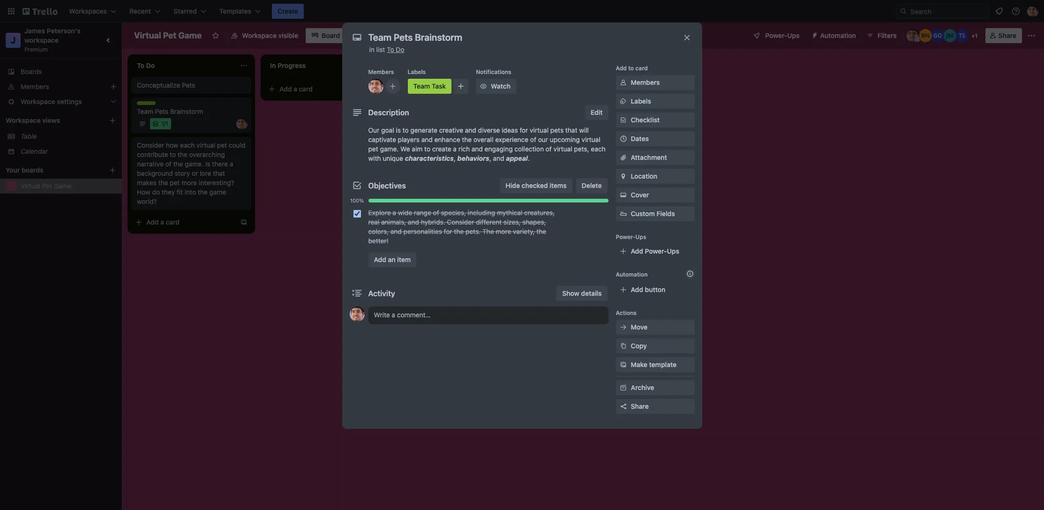 Task type: vqa. For each thing, say whether or not it's contained in the screenshot.
In
yes



Task type: describe. For each thing, give the bounding box(es) containing it.
of down our
[[546, 145, 552, 153]]

0 horizontal spatial table link
[[21, 132, 116, 141]]

the down shapes,
[[537, 227, 547, 235]]

sm image for cover
[[619, 190, 628, 200]]

add power-ups
[[631, 247, 680, 255]]

including
[[468, 209, 495, 217]]

diverse
[[478, 126, 500, 134]]

0 horizontal spatial members link
[[0, 79, 122, 94]]

power-ups inside power-ups button
[[766, 31, 800, 39]]

each inside consider how each virtual pet could contribute to the overarching narrative of the game. is there a background story or lore that makes the pet more interesting? how do they fit into the game world?
[[180, 141, 195, 149]]

custom fields button
[[616, 209, 695, 219]]

virtual inside consider how each virtual pet could contribute to the overarching narrative of the game. is there a background story or lore that makes the pet more interesting? how do they fit into the game world?
[[197, 141, 215, 149]]

a inside explore a wide range of species, including mythical creatures, real animals, and hybrids. consider different sizes, shapes, colors, and personalities for the pets. the more variety, the better!
[[393, 209, 396, 217]]

and up 'behaviors'
[[472, 145, 483, 153]]

and down the wide
[[408, 218, 419, 226]]

1 horizontal spatial members link
[[616, 75, 695, 90]]

1 vertical spatial color: bold lime, title: "team task" element
[[137, 101, 166, 108]]

virtual down will in the right top of the page
[[582, 136, 601, 144]]

story
[[175, 169, 190, 177]]

narrative
[[137, 160, 164, 168]]

2 horizontal spatial add a card
[[413, 85, 446, 93]]

they
[[162, 188, 175, 196]]

sm image for location
[[619, 172, 628, 181]]

/
[[164, 120, 166, 127]]

team for team task
[[413, 82, 430, 90]]

engaging
[[485, 145, 513, 153]]

pets,
[[574, 145, 589, 153]]

attachment
[[631, 153, 667, 161]]

2 horizontal spatial 1
[[976, 32, 978, 39]]

1 horizontal spatial pet
[[217, 141, 227, 149]]

premium
[[24, 46, 48, 53]]

consider how each virtual pet could contribute to the overarching narrative of the game. is there a background story or lore that makes the pet more interesting? how do they fit into the game world?
[[137, 141, 246, 205]]

button
[[645, 286, 666, 294]]

characteristics , behaviors , and appeal .
[[405, 154, 530, 162]]

peterson's
[[47, 27, 81, 35]]

to up characteristics
[[425, 145, 431, 153]]

aim
[[412, 145, 423, 153]]

pets.
[[466, 227, 481, 235]]

pet inside "link"
[[42, 182, 52, 190]]

delete link
[[576, 178, 608, 193]]

1 horizontal spatial share
[[999, 31, 1017, 39]]

show details link
[[557, 286, 608, 301]]

range
[[414, 209, 431, 217]]

world?
[[137, 197, 157, 205]]

and down 'engaging' at the left of the page
[[493, 154, 505, 162]]

conceptualize pets link
[[137, 81, 246, 90]]

workspace for workspace views
[[6, 116, 41, 124]]

j
[[10, 35, 16, 45]]

tara schultz (taraschultz7) image
[[956, 29, 969, 42]]

the up the story
[[173, 160, 183, 168]]

1 horizontal spatial color: bold lime, title: "team task" element
[[408, 79, 452, 94]]

make template link
[[616, 357, 695, 372]]

virtual pet game link
[[21, 182, 116, 191]]

pet inside text field
[[163, 30, 177, 40]]

colors,
[[368, 227, 389, 235]]

add board image
[[109, 167, 116, 174]]

Write a comment text field
[[368, 307, 609, 324]]

make
[[631, 361, 648, 369]]

j link
[[6, 33, 21, 48]]

copy link
[[616, 339, 695, 354]]

visible
[[278, 31, 298, 39]]

create
[[432, 145, 452, 153]]

list
[[376, 45, 385, 53]]

0 vertical spatial pets
[[182, 81, 195, 89]]

calendar
[[21, 147, 48, 155]]

Search field
[[908, 4, 990, 18]]

more inside explore a wide range of species, including mythical creatures, real animals, and hybrids. consider different sizes, shapes, colors, and personalities for the pets. the more variety, the better!
[[496, 227, 511, 235]]

star or unstar board image
[[212, 32, 220, 39]]

0 horizontal spatial add a card
[[146, 218, 180, 226]]

james peterson's workspace premium
[[24, 27, 82, 53]]

the down the how
[[178, 151, 188, 159]]

our
[[538, 136, 548, 144]]

the
[[483, 227, 494, 235]]

sm image for copy
[[619, 341, 628, 351]]

location link
[[616, 169, 695, 184]]

add a card button for create from template… image
[[131, 215, 236, 230]]

Explore a wide range of species, including mythical creatures, real animals, and hybrids. Consider different sizes, shapes, colors, and personalities for the pets. The more variety, the better! checkbox
[[353, 210, 361, 218]]

100%
[[350, 197, 364, 204]]

checked
[[522, 182, 548, 190]]

gary orlando (garyorlando) image
[[931, 29, 945, 42]]

0 horizontal spatial power-
[[616, 234, 636, 241]]

lore
[[200, 169, 211, 177]]

sm image for move
[[619, 323, 628, 332]]

creative
[[439, 126, 463, 134]]

1 vertical spatial ups
[[636, 234, 647, 241]]

we
[[401, 145, 410, 153]]

move
[[631, 323, 648, 331]]

views
[[42, 116, 60, 124]]

show
[[563, 289, 580, 297]]

game. inside consider how each virtual pet could contribute to the overarching narrative of the game. is there a background story or lore that makes the pet more interesting? how do they fit into the game world?
[[185, 160, 204, 168]]

conceptualize pets
[[137, 81, 195, 89]]

is
[[396, 126, 401, 134]]

checklist link
[[616, 113, 695, 128]]

each inside our goal is to generate creative and diverse ideas for virtual pets that will captivate players and enhance the overall experience of our upcoming virtual pet game. we aim to create a rich and engaging collection of virtual pets, each with unique
[[591, 145, 606, 153]]

and down animals,
[[391, 227, 402, 235]]

for inside explore a wide range of species, including mythical creatures, real animals, and hybrids. consider different sizes, shapes, colors, and personalities for the pets. the more variety, the better!
[[444, 227, 452, 235]]

do
[[396, 45, 405, 53]]

show details
[[563, 289, 602, 297]]

characteristics
[[405, 154, 454, 162]]

1 create from template… image from the left
[[373, 85, 381, 93]]

virtual pet game inside "link"
[[21, 182, 72, 190]]

game
[[209, 188, 226, 196]]

0 vertical spatial labels
[[408, 68, 426, 76]]

overarching
[[189, 151, 225, 159]]

our goal is to generate creative and diverse ideas for virtual pets that will captivate players and enhance the overall experience of our upcoming virtual pet game. we aim to create a rich and engaging collection of virtual pets, each with unique
[[368, 126, 606, 162]]

the right into
[[198, 188, 208, 196]]

is
[[205, 160, 210, 168]]

1 horizontal spatial 1
[[166, 120, 168, 127]]

add a card button for 1st create from template… icon from the right
[[398, 82, 503, 97]]

delete
[[582, 182, 602, 190]]

to
[[387, 45, 394, 53]]

+
[[972, 32, 976, 39]]

for inside our goal is to generate creative and diverse ideas for virtual pets that will captivate players and enhance the overall experience of our upcoming virtual pet game. we aim to create a rich and engaging collection of virtual pets, each with unique
[[520, 126, 528, 134]]

virtual up our
[[530, 126, 549, 134]]

actions
[[616, 310, 637, 317]]

filters button
[[864, 28, 900, 43]]

virtual pet game inside text field
[[134, 30, 202, 40]]

upcoming
[[550, 136, 580, 144]]

with
[[368, 154, 381, 162]]

better!
[[368, 237, 389, 245]]

custom
[[631, 210, 655, 218]]

or
[[192, 169, 198, 177]]

cover link
[[616, 188, 695, 203]]

of left our
[[530, 136, 537, 144]]

board
[[322, 31, 340, 39]]

pet inside our goal is to generate creative and diverse ideas for virtual pets that will captivate players and enhance the overall experience of our upcoming virtual pet game. we aim to create a rich and engaging collection of virtual pets, each with unique
[[368, 145, 378, 153]]

add power-ups link
[[616, 244, 695, 259]]

sm image for checklist
[[619, 115, 628, 125]]

1 horizontal spatial table link
[[348, 28, 386, 43]]

search image
[[900, 8, 908, 15]]

generate
[[411, 126, 438, 134]]

move link
[[616, 320, 695, 335]]

to up "labels" link
[[629, 65, 634, 72]]

automation inside button
[[821, 31, 856, 39]]

add members to card image
[[389, 82, 397, 91]]

card for 2nd create from template… icon from right
[[299, 85, 313, 93]]

add an item
[[374, 256, 411, 264]]

how
[[137, 188, 150, 196]]

show menu image
[[1027, 31, 1037, 40]]

1 horizontal spatial labels
[[631, 97, 651, 105]]

0 horizontal spatial power-ups
[[616, 234, 647, 241]]

to do link
[[387, 45, 405, 53]]

copy
[[631, 342, 647, 350]]

activity
[[368, 289, 395, 298]]

1 horizontal spatial members
[[368, 68, 394, 76]]

0 horizontal spatial automation
[[616, 271, 648, 278]]

to right is
[[403, 126, 409, 134]]

create from template… image
[[240, 219, 248, 226]]

james
[[24, 27, 45, 35]]

your boards with 1 items element
[[6, 165, 95, 176]]

filters
[[878, 31, 897, 39]]

labels link
[[616, 94, 695, 109]]

there
[[212, 160, 228, 168]]

primary element
[[0, 0, 1045, 23]]

a inside our goal is to generate creative and diverse ideas for virtual pets that will captivate players and enhance the overall experience of our upcoming virtual pet game. we aim to create a rich and engaging collection of virtual pets, each with unique
[[453, 145, 457, 153]]

jeremy miller (jeremymiller198) image
[[944, 29, 957, 42]]



Task type: locate. For each thing, give the bounding box(es) containing it.
0 horizontal spatial that
[[213, 169, 225, 177]]

game
[[178, 30, 202, 40], [54, 182, 72, 190]]

1 horizontal spatial ,
[[490, 154, 491, 162]]

2 , from the left
[[490, 154, 491, 162]]

1 horizontal spatial ups
[[667, 247, 680, 255]]

more inside consider how each virtual pet could contribute to the overarching narrative of the game. is there a background story or lore that makes the pet more interesting? how do they fit into the game world?
[[182, 179, 197, 187]]

dates
[[631, 135, 649, 143]]

captivate
[[368, 136, 396, 144]]

pet up "with"
[[368, 145, 378, 153]]

pets up 1 / 1
[[155, 107, 168, 115]]

the
[[462, 136, 472, 144], [178, 151, 188, 159], [173, 160, 183, 168], [158, 179, 168, 187], [198, 188, 208, 196], [454, 227, 464, 235], [537, 227, 547, 235]]

team for team task team pets brainstorm
[[137, 101, 152, 108]]

james peterson's workspace link
[[24, 27, 82, 44]]

1 vertical spatial for
[[444, 227, 452, 235]]

1 , from the left
[[454, 154, 456, 162]]

add a card button for 2nd create from template… icon from right
[[265, 82, 370, 97]]

the up rich
[[462, 136, 472, 144]]

will
[[579, 126, 589, 134]]

that up upcoming
[[566, 126, 578, 134]]

table up in
[[364, 31, 380, 39]]

1 vertical spatial automation
[[616, 271, 648, 278]]

game inside "link"
[[54, 182, 72, 190]]

0 horizontal spatial create from template… image
[[373, 85, 381, 93]]

workspace for workspace visible
[[242, 31, 277, 39]]

and down 'generate'
[[422, 136, 433, 144]]

automation left filters button
[[821, 31, 856, 39]]

details
[[581, 289, 602, 297]]

james peterson (jamespeterson93) image
[[1028, 6, 1039, 17], [907, 29, 920, 42], [236, 118, 248, 129], [350, 307, 365, 322]]

0 vertical spatial color: bold lime, title: "team task" element
[[408, 79, 452, 94]]

workspace
[[24, 36, 59, 44]]

1 vertical spatial task
[[153, 101, 166, 108]]

task inside team task team pets brainstorm
[[153, 101, 166, 108]]

archive link
[[616, 380, 695, 395]]

workspace visible
[[242, 31, 298, 39]]

sm image for archive
[[619, 383, 628, 393]]

consider inside explore a wide range of species, including mythical creatures, real animals, and hybrids. consider different sizes, shapes, colors, and personalities for the pets. the more variety, the better!
[[447, 218, 474, 226]]

of inside explore a wide range of species, including mythical creatures, real animals, and hybrids. consider different sizes, shapes, colors, and personalities for the pets. the more variety, the better!
[[433, 209, 439, 217]]

sm image
[[808, 28, 821, 41], [479, 82, 488, 91], [619, 323, 628, 332], [619, 360, 628, 370]]

virtual inside the virtual pet game "link"
[[21, 182, 40, 190]]

2 vertical spatial ups
[[667, 247, 680, 255]]

1 vertical spatial consider
[[447, 218, 474, 226]]

2 horizontal spatial add a card button
[[398, 82, 503, 97]]

0 vertical spatial table
[[364, 31, 380, 39]]

, down 'engaging' at the left of the page
[[490, 154, 491, 162]]

to
[[629, 65, 634, 72], [403, 126, 409, 134], [425, 145, 431, 153], [170, 151, 176, 159]]

0 horizontal spatial labels
[[408, 68, 426, 76]]

task
[[432, 82, 446, 90], [153, 101, 166, 108]]

Board name text field
[[129, 28, 207, 43]]

members for the right members link
[[631, 78, 660, 86]]

create from template… image
[[373, 85, 381, 93], [507, 85, 514, 93]]

sm image inside watch button
[[479, 82, 488, 91]]

make template
[[631, 361, 677, 369]]

sm image inside make template link
[[619, 360, 628, 370]]

workspace left views
[[6, 116, 41, 124]]

1 vertical spatial more
[[496, 227, 511, 235]]

sm image inside the archive link
[[619, 383, 628, 393]]

to down the how
[[170, 151, 176, 159]]

more up into
[[182, 179, 197, 187]]

ups down fields
[[667, 247, 680, 255]]

edit button
[[585, 105, 609, 120]]

1 horizontal spatial more
[[496, 227, 511, 235]]

template
[[649, 361, 677, 369]]

to inside consider how each virtual pet could contribute to the overarching narrative of the game. is there a background story or lore that makes the pet more interesting? how do they fit into the game world?
[[170, 151, 176, 159]]

each right the how
[[180, 141, 195, 149]]

6 sm image from the top
[[619, 341, 628, 351]]

for right ideas
[[520, 126, 528, 134]]

hybrids.
[[421, 218, 445, 226]]

0 horizontal spatial share button
[[616, 399, 695, 414]]

power- inside button
[[766, 31, 788, 39]]

members link up "labels" link
[[616, 75, 695, 90]]

sm image left 'archive' in the right bottom of the page
[[619, 383, 628, 393]]

0 horizontal spatial workspace
[[6, 116, 41, 124]]

ben nelson (bennelson96) image
[[919, 29, 932, 42]]

, left 'behaviors'
[[454, 154, 456, 162]]

more
[[182, 179, 197, 187], [496, 227, 511, 235]]

interesting?
[[199, 179, 234, 187]]

0 horizontal spatial each
[[180, 141, 195, 149]]

1 vertical spatial share
[[631, 402, 649, 410]]

labels up team task
[[408, 68, 426, 76]]

sm image inside cover link
[[619, 190, 628, 200]]

automation
[[821, 31, 856, 39], [616, 271, 648, 278]]

species,
[[441, 209, 466, 217]]

watch
[[491, 82, 511, 90]]

hide checked items
[[506, 182, 567, 190]]

sm image for watch
[[479, 82, 488, 91]]

1 horizontal spatial virtual
[[134, 30, 161, 40]]

share button down the archive link
[[616, 399, 695, 414]]

virtual up the overarching
[[197, 141, 215, 149]]

mythical
[[497, 209, 523, 217]]

0 vertical spatial game
[[178, 30, 202, 40]]

consider inside consider how each virtual pet could contribute to the overarching narrative of the game. is there a background story or lore that makes the pet more interesting? how do they fit into the game world?
[[137, 141, 164, 149]]

players
[[398, 136, 420, 144]]

personalities
[[404, 227, 442, 235]]

share button
[[986, 28, 1023, 43], [616, 399, 695, 414]]

1 vertical spatial pets
[[155, 107, 168, 115]]

pets up brainstorm
[[182, 81, 195, 89]]

table up calendar
[[21, 132, 37, 140]]

your boards
[[6, 166, 43, 174]]

sm image
[[619, 78, 628, 87], [619, 97, 628, 106], [619, 115, 628, 125], [619, 172, 628, 181], [619, 190, 628, 200], [619, 341, 628, 351], [619, 383, 628, 393]]

game.
[[380, 145, 399, 153], [185, 160, 204, 168]]

0 horizontal spatial for
[[444, 227, 452, 235]]

1 horizontal spatial add a card button
[[265, 82, 370, 97]]

sizes,
[[504, 218, 521, 226]]

task up creative
[[432, 82, 446, 90]]

of inside consider how each virtual pet could contribute to the overarching narrative of the game. is there a background story or lore that makes the pet more interesting? how do they fit into the game world?
[[165, 160, 172, 168]]

create
[[278, 7, 298, 15]]

0 horizontal spatial virtual
[[21, 182, 40, 190]]

game. up the or in the top of the page
[[185, 160, 204, 168]]

virtual
[[530, 126, 549, 134], [582, 136, 601, 144], [197, 141, 215, 149], [554, 145, 573, 153]]

board link
[[306, 28, 346, 43]]

1 horizontal spatial create from template… image
[[507, 85, 514, 93]]

create from template… image left add members to card icon
[[373, 85, 381, 93]]

open information menu image
[[1012, 7, 1021, 16]]

1 horizontal spatial power-ups
[[766, 31, 800, 39]]

team pets brainstorm link
[[137, 107, 246, 116]]

add a card
[[280, 85, 313, 93], [413, 85, 446, 93], [146, 218, 180, 226]]

1 horizontal spatial share button
[[986, 28, 1023, 43]]

pet up fit
[[170, 179, 180, 187]]

1 vertical spatial table link
[[21, 132, 116, 141]]

and
[[465, 126, 477, 134], [422, 136, 433, 144], [472, 145, 483, 153], [493, 154, 505, 162], [408, 218, 419, 226], [391, 227, 402, 235]]

description
[[368, 108, 409, 117]]

None text field
[[364, 29, 673, 46]]

sm image left copy
[[619, 341, 628, 351]]

virtual
[[134, 30, 161, 40], [21, 182, 40, 190]]

explore a wide range of species, including mythical creatures, real animals, and hybrids. consider different sizes, shapes, colors, and personalities for the pets. the more variety, the better!
[[368, 209, 555, 245]]

consider up "contribute"
[[137, 141, 164, 149]]

1 horizontal spatial power-
[[645, 247, 667, 255]]

items
[[550, 182, 567, 190]]

members for the leftmost members link
[[21, 83, 49, 91]]

0 horizontal spatial pet
[[42, 182, 52, 190]]

1 vertical spatial share button
[[616, 399, 695, 414]]

ups up add power-ups
[[636, 234, 647, 241]]

1 vertical spatial virtual
[[21, 182, 40, 190]]

0 vertical spatial pet
[[163, 30, 177, 40]]

4 sm image from the top
[[619, 172, 628, 181]]

1 vertical spatial power-
[[616, 234, 636, 241]]

1 horizontal spatial virtual pet game
[[134, 30, 202, 40]]

members up james peterson (jamespeterson93) icon on the top left of the page
[[368, 68, 394, 76]]

sm image right edit button
[[619, 97, 628, 106]]

location
[[631, 172, 658, 180]]

contribute
[[137, 151, 168, 159]]

1 vertical spatial power-ups
[[616, 234, 647, 241]]

share left show menu icon
[[999, 31, 1017, 39]]

0 vertical spatial more
[[182, 179, 197, 187]]

create a view image
[[109, 117, 116, 124]]

of up hybrids.
[[433, 209, 439, 217]]

of up background
[[165, 160, 172, 168]]

0 vertical spatial share
[[999, 31, 1017, 39]]

share button down 0 notifications icon
[[986, 28, 1023, 43]]

and up overall
[[465, 126, 477, 134]]

members link down boards
[[0, 79, 122, 94]]

color: bold lime, title: "team task" element down conceptualize
[[137, 101, 166, 108]]

pet left could
[[217, 141, 227, 149]]

.
[[528, 154, 530, 162]]

the up they
[[158, 179, 168, 187]]

2 horizontal spatial ups
[[788, 31, 800, 39]]

virtual inside virtual pet game text field
[[134, 30, 161, 40]]

1 vertical spatial pet
[[42, 182, 52, 190]]

1 horizontal spatial workspace
[[242, 31, 277, 39]]

calendar link
[[21, 147, 116, 156]]

different
[[476, 218, 502, 226]]

1 horizontal spatial that
[[566, 126, 578, 134]]

custom fields
[[631, 210, 675, 218]]

sm image inside checklist link
[[619, 115, 628, 125]]

add to card
[[616, 65, 648, 72]]

create from template… image down notifications
[[507, 85, 514, 93]]

0 horizontal spatial task
[[153, 101, 166, 108]]

add a card button
[[265, 82, 370, 97], [398, 82, 503, 97], [131, 215, 236, 230]]

card for create from template… image
[[166, 218, 180, 226]]

0 horizontal spatial pet
[[170, 179, 180, 187]]

workspace left visible
[[242, 31, 277, 39]]

2 create from template… image from the left
[[507, 85, 514, 93]]

0 horizontal spatial virtual pet game
[[21, 182, 72, 190]]

task for team task team pets brainstorm
[[153, 101, 166, 108]]

sm image for labels
[[619, 97, 628, 106]]

sm image for make template
[[619, 360, 628, 370]]

1 sm image from the top
[[619, 78, 628, 87]]

workspace
[[242, 31, 277, 39], [6, 116, 41, 124]]

ups inside button
[[788, 31, 800, 39]]

sm image inside copy link
[[619, 341, 628, 351]]

attachment button
[[616, 150, 695, 165]]

sm image left checklist
[[619, 115, 628, 125]]

ideas
[[502, 126, 518, 134]]

workspace inside button
[[242, 31, 277, 39]]

0 vertical spatial power-ups
[[766, 31, 800, 39]]

pets inside team task team pets brainstorm
[[155, 107, 168, 115]]

0 horizontal spatial ,
[[454, 154, 456, 162]]

sm image inside automation button
[[808, 28, 821, 41]]

shapes,
[[523, 218, 546, 226]]

0 vertical spatial for
[[520, 126, 528, 134]]

1 horizontal spatial add a card
[[280, 85, 313, 93]]

labels up checklist
[[631, 97, 651, 105]]

automation button
[[808, 28, 862, 43]]

2 vertical spatial power-
[[645, 247, 667, 255]]

members down add to card on the right
[[631, 78, 660, 86]]

0 vertical spatial share button
[[986, 28, 1023, 43]]

that down there
[[213, 169, 225, 177]]

1 horizontal spatial task
[[432, 82, 446, 90]]

game left star or unstar board image
[[178, 30, 202, 40]]

task up /
[[153, 101, 166, 108]]

2 horizontal spatial members
[[631, 78, 660, 86]]

card for 1st create from template… icon from the right
[[432, 85, 446, 93]]

rich
[[459, 145, 470, 153]]

cover
[[631, 191, 649, 199]]

automation up add button
[[616, 271, 648, 278]]

our
[[368, 126, 380, 134]]

1 horizontal spatial each
[[591, 145, 606, 153]]

sm image for automation
[[808, 28, 821, 41]]

table link up in
[[348, 28, 386, 43]]

game. inside our goal is to generate creative and diverse ideas for virtual pets that will captivate players and enhance the overall experience of our upcoming virtual pet game. we aim to create a rich and engaging collection of virtual pets, each with unique
[[380, 145, 399, 153]]

1 vertical spatial table
[[21, 132, 37, 140]]

virtual down upcoming
[[554, 145, 573, 153]]

0 vertical spatial table link
[[348, 28, 386, 43]]

sm image left location
[[619, 172, 628, 181]]

1 vertical spatial that
[[213, 169, 225, 177]]

0 vertical spatial consider
[[137, 141, 164, 149]]

1 horizontal spatial pet
[[163, 30, 177, 40]]

share
[[999, 31, 1017, 39], [631, 402, 649, 410]]

1 horizontal spatial for
[[520, 126, 528, 134]]

edit
[[591, 108, 603, 116]]

members link
[[616, 75, 695, 90], [0, 79, 122, 94]]

share down 'archive' in the right bottom of the page
[[631, 402, 649, 410]]

0 horizontal spatial 1
[[161, 120, 164, 127]]

more down sizes,
[[496, 227, 511, 235]]

wide
[[398, 209, 412, 217]]

game. up 'unique'
[[380, 145, 399, 153]]

james peterson (jamespeterson93) image
[[368, 79, 383, 94]]

members down boards
[[21, 83, 49, 91]]

customize views image
[[391, 31, 400, 40]]

sm image left watch
[[479, 82, 488, 91]]

1 vertical spatial game
[[54, 182, 72, 190]]

objectives
[[368, 182, 406, 190]]

could
[[229, 141, 246, 149]]

pet left star or unstar board image
[[163, 30, 177, 40]]

1 vertical spatial virtual pet game
[[21, 182, 72, 190]]

0 horizontal spatial members
[[21, 83, 49, 91]]

a inside consider how each virtual pet could contribute to the overarching narrative of the game. is there a background story or lore that makes the pet more interesting? how do they fit into the game world?
[[230, 160, 233, 168]]

that inside our goal is to generate creative and diverse ideas for virtual pets that will captivate players and enhance the overall experience of our upcoming virtual pet game. we aim to create a rich and engaging collection of virtual pets, each with unique
[[566, 126, 578, 134]]

dates button
[[616, 131, 695, 146]]

1 horizontal spatial table
[[364, 31, 380, 39]]

workspace views
[[6, 116, 60, 124]]

task inside color: bold lime, title: "team task" element
[[432, 82, 446, 90]]

the inside our goal is to generate creative and diverse ideas for virtual pets that will captivate players and enhance the overall experience of our upcoming virtual pet game. we aim to create a rich and engaging collection of virtual pets, each with unique
[[462, 136, 472, 144]]

0 horizontal spatial share
[[631, 402, 649, 410]]

5 sm image from the top
[[619, 190, 628, 200]]

sm image inside move link
[[619, 323, 628, 332]]

sm image down add to card on the right
[[619, 78, 628, 87]]

in
[[369, 45, 375, 53]]

that inside consider how each virtual pet could contribute to the overarching narrative of the game. is there a background story or lore that makes the pet more interesting? how do they fit into the game world?
[[213, 169, 225, 177]]

pets
[[182, 81, 195, 89], [155, 107, 168, 115]]

3 sm image from the top
[[619, 115, 628, 125]]

0 horizontal spatial game
[[54, 182, 72, 190]]

workspace visible button
[[225, 28, 304, 43]]

for
[[520, 126, 528, 134], [444, 227, 452, 235]]

0 vertical spatial game.
[[380, 145, 399, 153]]

sm image left make
[[619, 360, 628, 370]]

appeal
[[506, 154, 528, 162]]

power-
[[766, 31, 788, 39], [616, 234, 636, 241], [645, 247, 667, 255]]

explore
[[368, 209, 391, 217]]

checklist
[[631, 116, 660, 124]]

sm image inside members link
[[619, 78, 628, 87]]

the left pets.
[[454, 227, 464, 235]]

pet down your boards with 1 items element
[[42, 182, 52, 190]]

animals,
[[381, 218, 406, 226]]

2 sm image from the top
[[619, 97, 628, 106]]

+ 1
[[972, 32, 978, 39]]

0 horizontal spatial table
[[21, 132, 37, 140]]

that
[[566, 126, 578, 134], [213, 169, 225, 177]]

2 horizontal spatial power-
[[766, 31, 788, 39]]

1 vertical spatial workspace
[[6, 116, 41, 124]]

1 vertical spatial labels
[[631, 97, 651, 105]]

sm image inside location link
[[619, 172, 628, 181]]

0 vertical spatial virtual
[[134, 30, 161, 40]]

0 horizontal spatial ups
[[636, 234, 647, 241]]

consider down species,
[[447, 218, 474, 226]]

for down hybrids.
[[444, 227, 452, 235]]

sm image inside "labels" link
[[619, 97, 628, 106]]

unique
[[383, 154, 403, 162]]

sm image down actions
[[619, 323, 628, 332]]

color: bold lime, title: "team task" element
[[408, 79, 452, 94], [137, 101, 166, 108]]

0 vertical spatial workspace
[[242, 31, 277, 39]]

0 notifications image
[[994, 6, 1005, 17]]

sm image left cover
[[619, 190, 628, 200]]

team
[[413, 82, 430, 90], [137, 101, 152, 108], [137, 107, 153, 115]]

each right pets,
[[591, 145, 606, 153]]

game down your boards with 1 items element
[[54, 182, 72, 190]]

0 vertical spatial ups
[[788, 31, 800, 39]]

boards
[[22, 166, 43, 174]]

sm image for members
[[619, 78, 628, 87]]

0 horizontal spatial pets
[[155, 107, 168, 115]]

collection
[[515, 145, 544, 153]]

ups left automation button
[[788, 31, 800, 39]]

sm image right power-ups button
[[808, 28, 821, 41]]

0 horizontal spatial game.
[[185, 160, 204, 168]]

color: bold lime, title: "team task" element right add members to card icon
[[408, 79, 452, 94]]

1 horizontal spatial automation
[[821, 31, 856, 39]]

table link up calendar link
[[21, 132, 116, 141]]

,
[[454, 154, 456, 162], [490, 154, 491, 162]]

0 vertical spatial automation
[[821, 31, 856, 39]]

creatures,
[[524, 209, 555, 217]]

game inside text field
[[178, 30, 202, 40]]

7 sm image from the top
[[619, 383, 628, 393]]

2 horizontal spatial pet
[[368, 145, 378, 153]]

0 horizontal spatial add a card button
[[131, 215, 236, 230]]

0 vertical spatial that
[[566, 126, 578, 134]]

1 vertical spatial game.
[[185, 160, 204, 168]]

task for team task
[[432, 82, 446, 90]]



